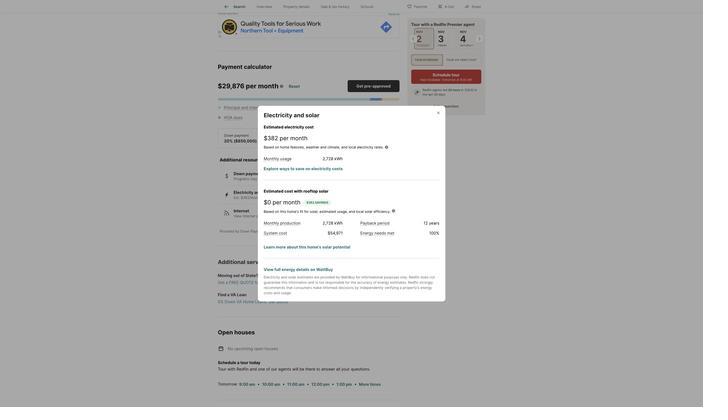 Task type: vqa. For each thing, say whether or not it's contained in the screenshot.
Electricity and solar Electricity
yes



Task type: describe. For each thing, give the bounding box(es) containing it.
person
[[427, 58, 438, 62]]

your inside the schedule a tour today tour with redfin and one of our agents will be there to answer all your questions.
[[342, 367, 350, 372]]

nov for 4
[[460, 30, 467, 34]]

open houses
[[218, 329, 255, 336]]

favorite
[[414, 4, 428, 9]]

tour inside schedule tour next available: tomorrow at 9:00 am
[[452, 72, 460, 77]]

1 vertical spatial not
[[319, 280, 325, 284]]

30
[[434, 93, 438, 96]]

save inside electricity and solar dialog
[[296, 166, 305, 171]]

monthly for monthly production
[[264, 221, 279, 226]]

and inside the schedule a tour today tour with redfin and one of our agents will be there to answer all your questions.
[[250, 367, 257, 372]]

next
[[421, 78, 427, 82]]

to inside the schedule a tour today tour with redfin and one of our agents will be there to answer all your questions.
[[317, 367, 321, 372]]

savings
[[315, 201, 329, 204]]

solar left potential
[[323, 245, 332, 250]]

consumers
[[294, 285, 312, 290]]

with inside "electricity and solar est. $382/month, save                  $382 with rooftop solar"
[[282, 195, 289, 200]]

solar,
[[310, 209, 319, 214]]

will
[[293, 367, 299, 372]]

and right usage,
[[349, 209, 355, 214]]

solar up savings
[[319, 189, 329, 194]]

solar up $382  savings
[[303, 195, 311, 200]]

based for based on home features, weather and climate, and local electricity rates.
[[264, 145, 274, 149]]

agents inside the schedule a tour today tour with redfin and one of our agents will be there to answer all your questions.
[[279, 367, 291, 372]]

0 horizontal spatial by
[[235, 229, 239, 233]]

pre-
[[365, 84, 373, 89]]

10:00 am button
[[262, 381, 281, 388]]

0 vertical spatial houses
[[235, 329, 255, 336]]

property details
[[284, 5, 310, 9]]

9:00 inside tomorrow: 9:00 am • 10:00 am • 11:00 am • 12:00 pm • 1:00 pm • more times
[[239, 382, 249, 387]]

2,728 for monthly production
[[323, 221, 334, 226]]

solar down $25,031
[[306, 112, 320, 119]]

share button
[[461, 1, 486, 11]]

a inside electricity and solar estimates are provided by wattbuy for informational purposes only. redfin does not guarantee this information and is not responsible for the accuracy of energy estimates. redfin strongly recommends that consumers make informed decisions by independently verifying a property's energy costs and usage.
[[400, 285, 402, 290]]

for inside moving out of state? get a free quote for your long distance move from u-pack!
[[255, 280, 260, 285]]

a inside find a va loan 0% down va home loans: get quote
[[227, 292, 230, 297]]

property details tab
[[278, 1, 315, 13]]

$382  per month
[[264, 135, 308, 142]]

free
[[229, 280, 239, 285]]

interest
[[250, 105, 264, 110]]

$382/month,
[[241, 195, 262, 200]]

state?
[[246, 273, 258, 278]]

0 vertical spatial not
[[430, 275, 435, 279]]

of inside moving out of state? get a free quote for your long distance move from u-pack!
[[241, 273, 245, 278]]

and down $25,031
[[294, 112, 304, 119]]

estimated for estimated cost with rooftop solar
[[264, 189, 284, 194]]

in the last 30 days
[[423, 88, 477, 96]]

resources
[[243, 157, 265, 162]]

down inside down payment 20% ($850,000)
[[224, 133, 234, 137]]

tomorrow:
[[218, 382, 238, 387]]

12
[[424, 221, 428, 226]]

redfin inside the schedule a tour today tour with redfin and one of our agents will be there to answer all your questions.
[[237, 367, 249, 372]]

3 am from the left
[[299, 382, 305, 387]]

system
[[264, 231, 278, 236]]

no
[[228, 346, 233, 351]]

based on home features, weather and climate, and local electricity rates.
[[264, 145, 384, 149]]

fit
[[300, 209, 304, 214]]

1 vertical spatial payment
[[251, 229, 265, 233]]

$190
[[298, 115, 307, 120]]

view inside internet view internet plans and providers available for this home
[[234, 214, 242, 218]]

nov for 3
[[438, 30, 445, 34]]

electricity and solar
[[264, 112, 320, 119]]

home price $4,250,000
[[273, 133, 296, 143]]

answer
[[322, 367, 335, 372]]

usage,
[[337, 209, 348, 214]]

solar inside electricity and solar estimates are provided by wattbuy for informational purposes only. redfin does not guarantee this information and is not responsible for the accuracy of energy estimates. redfin strongly recommends that consumers make informed decisions by independently verifying a property's energy costs and usage.
[[288, 275, 296, 279]]

period
[[378, 221, 390, 226]]

at
[[457, 78, 460, 82]]

explore ways to save on electricity costs link
[[264, 166, 343, 171]]

and up distance
[[281, 275, 287, 279]]

($850,000)
[[234, 138, 257, 143]]

quote
[[277, 299, 288, 304]]

sale & tax history tab
[[315, 1, 355, 13]]

system cost link
[[264, 231, 287, 236]]

there
[[306, 367, 316, 372]]

in inside in the last 30 days
[[475, 88, 477, 92]]

upcoming
[[235, 346, 253, 351]]

0% down va home loans: get quote link
[[218, 299, 403, 305]]

report ad button
[[389, 13, 400, 16]]

calculator
[[244, 63, 272, 70]]

additional services
[[218, 259, 270, 265]]

that
[[286, 285, 293, 290]]

homeowners' insurance
[[317, 115, 362, 120]]

only.
[[401, 275, 408, 279]]

1 vertical spatial advertisement
[[352, 274, 372, 278]]

0 vertical spatial payment
[[218, 63, 243, 70]]

resource,
[[266, 229, 283, 233]]

$382 inside "electricity and solar est. $382/month, save                  $382 with rooftop solar"
[[272, 195, 281, 200]]

days
[[439, 93, 446, 96]]

details inside electricity and solar dialog
[[296, 267, 310, 272]]

a inside the schedule a tour today tour with redfin and one of our agents will be there to answer all your questions.
[[237, 360, 240, 365]]

property taxes
[[317, 105, 344, 110]]

1 horizontal spatial houses
[[265, 346, 278, 351]]

2 horizontal spatial electricity
[[357, 145, 374, 149]]

accuracy
[[358, 280, 373, 284]]

system cost
[[264, 231, 287, 236]]

electricity for electricity and solar est. $382/month, save                  $382 with rooftop solar
[[234, 190, 254, 195]]

$29,876 per month
[[218, 82, 279, 90]]

1 vertical spatial internet
[[243, 214, 256, 218]]

premier
[[448, 22, 463, 27]]

make
[[313, 285, 322, 290]]

this right about
[[299, 245, 307, 250]]

move
[[297, 280, 308, 285]]

$1,821
[[388, 105, 400, 110]]

12:00 pm button
[[311, 381, 330, 388]]

1 horizontal spatial in
[[462, 88, 464, 92]]

assistance
[[264, 171, 285, 176]]

for up "decisions"
[[346, 280, 350, 284]]

monthly for monthly usage
[[264, 156, 279, 161]]

sale & tax history
[[321, 5, 350, 9]]

get inside find a va loan 0% down va home loans: get quote
[[269, 299, 276, 304]]

2 am from the left
[[275, 382, 280, 387]]

and right climate,
[[342, 145, 348, 149]]

additional resources
[[220, 157, 265, 162]]

kwh for monthly production
[[335, 221, 343, 226]]

1 horizontal spatial costs
[[332, 166, 343, 171]]

$0
[[264, 199, 271, 206]]

0 horizontal spatial va
[[231, 292, 236, 297]]

1 vertical spatial local
[[356, 209, 364, 214]]

estimates.
[[390, 280, 407, 284]]

0 vertical spatial internet
[[234, 209, 249, 214]]

redfin right only.
[[409, 275, 420, 279]]

learn more about this home's solar potential link
[[264, 245, 351, 250]]

from
[[309, 280, 317, 285]]

all
[[336, 367, 341, 372]]

20%
[[224, 138, 233, 143]]

0 vertical spatial electricity
[[285, 124, 304, 129]]

and left interest
[[241, 105, 248, 110]]

and left climate,
[[321, 145, 327, 149]]

0 horizontal spatial wattbuy
[[316, 267, 333, 272]]

are
[[315, 275, 320, 279]]

$4,250,000
[[273, 138, 296, 143]]

report
[[389, 13, 396, 15]]

2 vertical spatial by
[[355, 285, 359, 290]]

100%
[[430, 231, 440, 236]]

verifying
[[385, 285, 399, 290]]

loan
[[237, 292, 247, 297]]

1 horizontal spatial by
[[336, 275, 340, 279]]

month for $0  per month
[[283, 199, 301, 206]]

explore
[[264, 166, 279, 171]]

0 vertical spatial local
[[349, 145, 356, 149]]

0 vertical spatial home's
[[287, 209, 299, 214]]

costs inside electricity and solar estimates are provided by wattbuy for informational purposes only. redfin does not guarantee this information and is not responsible for the accuracy of energy estimates. redfin strongly recommends that consumers make informed decisions by independently verifying a property's energy costs and usage.
[[264, 291, 273, 295]]

reset button
[[289, 82, 300, 91]]

dues
[[234, 115, 243, 120]]

on up are
[[311, 267, 316, 272]]

previous image
[[410, 35, 418, 43]]

2
[[417, 33, 422, 44]]

principal and interest link
[[224, 105, 264, 110]]

1 horizontal spatial agents
[[433, 88, 443, 92]]

per for $382
[[280, 135, 289, 142]]

of inside electricity and solar estimates are provided by wattbuy for informational purposes only. redfin does not guarantee this information and is not responsible for the accuracy of energy estimates. redfin strongly recommends that consumers make informed decisions by independently verifying a property's energy costs and usage.
[[374, 280, 377, 284]]

hoa
[[224, 115, 233, 120]]

1 horizontal spatial home's
[[308, 245, 322, 250]]

tour with a redfin premier agent
[[412, 22, 475, 27]]

solar up payback
[[365, 209, 373, 214]]

down inside down payment assistance programs may be available. learn more
[[234, 171, 245, 176]]

2 vertical spatial electricity
[[312, 166, 331, 171]]

solar up $0
[[263, 190, 273, 195]]

electricity and solar element
[[264, 106, 326, 119]]

$25,031
[[292, 105, 307, 110]]

0%
[[218, 299, 224, 304]]

0 horizontal spatial energy
[[282, 267, 296, 272]]

more inside electricity and solar dialog
[[276, 245, 286, 250]]

years
[[429, 221, 440, 226]]

month for $382  per month
[[291, 135, 308, 142]]

home inside internet view internet plans and providers available for this home
[[318, 214, 327, 218]]

learn inside electricity and solar dialog
[[264, 245, 275, 250]]

$382 for $0
[[307, 201, 315, 204]]

available:
[[428, 78, 441, 82]]

0 vertical spatial cost
[[305, 124, 314, 129]]

distance
[[280, 280, 296, 285]]

on down $4,250,000
[[275, 145, 279, 149]]

electricity for electricity and solar
[[264, 112, 293, 119]]

property for property taxes
[[317, 105, 333, 110]]

provided
[[321, 275, 335, 279]]

nov for 2
[[417, 30, 423, 34]]

next image
[[476, 35, 484, 43]]

monthly production link
[[264, 221, 301, 226]]

property's
[[403, 285, 420, 290]]

with up nov 2 thursday
[[421, 22, 430, 27]]

estimated for estimated electricity cost
[[264, 124, 284, 129]]

2,728 kwh for monthly production
[[323, 221, 343, 226]]



Task type: locate. For each thing, give the bounding box(es) containing it.
3 nov from the left
[[460, 30, 467, 34]]

not right is
[[319, 280, 325, 284]]

2 based from the top
[[264, 209, 274, 214]]

more left about
[[276, 245, 286, 250]]

nov 3 friday
[[438, 30, 447, 47]]

electricity down the based on home features, weather and climate, and local electricity rates.
[[312, 166, 331, 171]]

0 horizontal spatial in
[[424, 58, 426, 62]]

1 vertical spatial electricity
[[357, 145, 374, 149]]

estimated up home price $4,250,000
[[264, 124, 284, 129]]

with inside the schedule a tour today tour with redfin and one of our agents will be there to answer all your questions.
[[228, 367, 236, 372]]

1 horizontal spatial get
[[269, 299, 276, 304]]

nov up previous icon
[[417, 30, 423, 34]]

$382
[[264, 135, 278, 142], [272, 195, 281, 200], [307, 201, 315, 204]]

save
[[296, 166, 305, 171], [263, 195, 271, 200]]

1 vertical spatial tour
[[241, 360, 249, 365]]

down right provided
[[240, 229, 250, 233]]

kwh for monthly usage
[[335, 156, 343, 161]]

more up estimated cost with rooftop solar
[[291, 177, 299, 181]]

overview tab
[[251, 1, 278, 13]]

• left the 12:00 on the bottom of page
[[307, 382, 309, 387]]

cost for system cost
[[279, 231, 287, 236]]

this inside internet view internet plans and providers available for this home
[[311, 214, 317, 218]]

led
[[443, 88, 448, 92]]

1 estimated from the top
[[264, 124, 284, 129]]

5 • from the left
[[355, 382, 357, 387]]

1 horizontal spatial tour
[[452, 72, 460, 77]]

0 vertical spatial learn
[[280, 177, 290, 181]]

1 vertical spatial rooftop
[[290, 195, 302, 200]]

1 horizontal spatial more
[[291, 177, 299, 181]]

internet left plans
[[243, 214, 256, 218]]

monthly production
[[264, 221, 301, 226]]

electricity up guarantee
[[264, 275, 280, 279]]

1 vertical spatial property
[[317, 105, 333, 110]]

save right $382/month,
[[263, 195, 271, 200]]

payment inside down payment 20% ($850,000)
[[235, 133, 249, 137]]

be inside the schedule a tour today tour with redfin and one of our agents will be there to answer all your questions.
[[300, 367, 305, 372]]

0 vertical spatial agents
[[433, 88, 443, 92]]

be
[[258, 177, 263, 181], [300, 367, 305, 372]]

climate,
[[328, 145, 341, 149]]

this up providers
[[280, 209, 286, 214]]

0 vertical spatial energy
[[282, 267, 296, 272]]

0 horizontal spatial home's
[[287, 209, 299, 214]]

nov
[[417, 30, 423, 34], [438, 30, 445, 34], [460, 30, 467, 34]]

0 horizontal spatial home
[[280, 145, 290, 149]]

this inside electricity and solar estimates are provided by wattbuy for informational purposes only. redfin does not guarantee this information and is not responsible for the accuracy of energy estimates. redfin strongly recommends that consumers make informed decisions by independently verifying a property's energy costs and usage.
[[282, 280, 288, 284]]

to right there
[[317, 367, 321, 372]]

down inside find a va loan 0% down va home loans: get quote
[[225, 299, 236, 304]]

1 am from the left
[[249, 382, 255, 387]]

2 kwh from the top
[[335, 221, 343, 226]]

details
[[299, 5, 310, 9], [296, 267, 310, 272]]

of right out
[[241, 273, 245, 278]]

with up 'tomorrow:'
[[228, 367, 236, 372]]

down payment 20% ($850,000)
[[224, 133, 257, 143]]

list box
[[412, 55, 482, 66]]

and right wattbuy, at the left bottom
[[299, 229, 306, 233]]

2 pm from the left
[[346, 382, 352, 387]]

tour inside the schedule a tour today tour with redfin and one of our agents will be there to answer all your questions.
[[241, 360, 249, 365]]

electricity left rates.
[[357, 145, 374, 149]]

homeowners' insurance link
[[317, 115, 362, 120]]

1 horizontal spatial payment
[[251, 229, 265, 233]]

more
[[291, 177, 299, 181], [276, 245, 286, 250]]

learn down system
[[264, 245, 275, 250]]

more inside down payment assistance programs may be available. learn more
[[291, 177, 299, 181]]

0 horizontal spatial tour
[[241, 360, 249, 365]]

electricity up est.
[[234, 190, 254, 195]]

0 vertical spatial to
[[291, 166, 295, 171]]

cost down $190 on the top of the page
[[305, 124, 314, 129]]

1 vertical spatial monthly
[[264, 221, 279, 226]]

tour left person
[[415, 58, 423, 62]]

additional for additional services
[[218, 259, 246, 265]]

hoa dues link
[[224, 115, 243, 120]]

1 horizontal spatial home
[[318, 214, 327, 218]]

this up that
[[282, 280, 288, 284]]

by down accuracy
[[355, 285, 359, 290]]

home down $4,250,000
[[280, 145, 290, 149]]

0 vertical spatial based
[[264, 145, 274, 149]]

2 vertical spatial get
[[269, 299, 276, 304]]

9:00 right 'tomorrow:'
[[239, 382, 249, 387]]

1 horizontal spatial 9:00
[[461, 78, 467, 82]]

2 horizontal spatial energy
[[421, 285, 432, 290]]

rooftop inside "electricity and solar est. $382/month, save                  $382 with rooftop solar"
[[290, 195, 302, 200]]

month for $29,876 per month
[[258, 82, 279, 90]]

details up estimates
[[296, 267, 310, 272]]

your
[[261, 280, 270, 285], [342, 367, 350, 372]]

sale
[[321, 5, 328, 9]]

cost down monthly production
[[279, 231, 287, 236]]

additional up out
[[218, 259, 246, 265]]

houses up upcoming
[[235, 329, 255, 336]]

nov inside nov 3 friday
[[438, 30, 445, 34]]

1 monthly from the top
[[264, 156, 279, 161]]

more
[[359, 382, 369, 387]]

electricity inside "electricity and solar est. $382/month, save                  $382 with rooftop solar"
[[234, 190, 254, 195]]

per right $0
[[273, 199, 282, 206]]

agents left the will
[[279, 367, 291, 372]]

1 vertical spatial be
[[300, 367, 305, 372]]

10:00
[[262, 382, 274, 387]]

view up provided
[[234, 214, 242, 218]]

1 vertical spatial 9:00
[[239, 382, 249, 387]]

2 horizontal spatial am
[[299, 382, 305, 387]]

home inside electricity and solar dialog
[[280, 145, 290, 149]]

down right 0%
[[225, 299, 236, 304]]

schedule up "tomorrow"
[[433, 72, 451, 77]]

moving
[[218, 273, 233, 278]]

1 horizontal spatial pm
[[346, 382, 352, 387]]

home
[[273, 133, 283, 137], [243, 299, 254, 304]]

schedule for tomorrow
[[433, 72, 451, 77]]

kwh down climate,
[[335, 156, 343, 161]]

u-
[[319, 280, 323, 285]]

provided
[[220, 229, 234, 233]]

2,728 kwh
[[323, 156, 343, 161], [323, 221, 343, 226]]

0 horizontal spatial learn
[[264, 245, 275, 250]]

property
[[284, 5, 298, 9], [317, 105, 333, 110]]

$382  savings
[[307, 201, 329, 204]]

advertisement up accuracy
[[352, 274, 372, 278]]

1 vertical spatial of
[[374, 280, 377, 284]]

2 vertical spatial cost
[[279, 231, 287, 236]]

2 vertical spatial of
[[266, 367, 270, 372]]

ad region
[[218, 16, 400, 38]]

get down moving
[[218, 280, 225, 285]]

save inside "electricity and solar est. $382/month, save                  $382 with rooftop solar"
[[263, 195, 271, 200]]

questions.
[[351, 367, 371, 372]]

not right does
[[430, 275, 435, 279]]

1 vertical spatial energy
[[378, 280, 389, 284]]

1 vertical spatial view
[[264, 267, 274, 272]]

agent
[[464, 22, 475, 27]]

2 horizontal spatial by
[[355, 285, 359, 290]]

•
[[258, 382, 260, 387], [283, 382, 285, 387], [307, 382, 309, 387], [332, 382, 334, 387], [355, 382, 357, 387]]

hoa dues
[[224, 115, 243, 120]]

schedule a tour today tour with redfin and one of our agents will be there to answer all your questions.
[[218, 360, 371, 372]]

on up providers
[[275, 209, 279, 214]]

monthly up provided by down payment resource, wattbuy, and allconnect
[[264, 221, 279, 226]]

costs down climate,
[[332, 166, 343, 171]]

0 vertical spatial be
[[258, 177, 263, 181]]

wattbuy up "decisions"
[[341, 275, 355, 279]]

long
[[271, 280, 279, 285]]

of inside the schedule a tour today tour with redfin and one of our agents will be there to answer all your questions.
[[266, 367, 270, 372]]

costs down recommends
[[264, 291, 273, 295]]

pm right the 12:00 on the bottom of page
[[324, 382, 330, 387]]

1 vertical spatial get
[[218, 280, 225, 285]]

• left 10:00
[[258, 382, 260, 387]]

0 vertical spatial per
[[246, 82, 257, 90]]

&
[[329, 5, 331, 9]]

nov inside nov 2 thursday
[[417, 30, 423, 34]]

$382 right $0
[[272, 195, 281, 200]]

0 vertical spatial month
[[258, 82, 279, 90]]

local up payback
[[356, 209, 364, 214]]

electricity up price
[[285, 124, 304, 129]]

home inside home price $4,250,000
[[273, 133, 283, 137]]

1 vertical spatial based
[[264, 209, 274, 214]]

friday
[[438, 44, 447, 47]]

redfin up last
[[423, 88, 432, 92]]

of down informational
[[374, 280, 377, 284]]

schedule for tour
[[218, 360, 236, 365]]

advertisement down search link
[[218, 11, 239, 15]]

tour up at
[[452, 72, 460, 77]]

energy needs met link
[[361, 231, 395, 236]]

0 horizontal spatial am
[[249, 382, 255, 387]]

electricity
[[285, 124, 304, 129], [357, 145, 374, 149], [312, 166, 331, 171]]

wattbuy inside electricity and solar estimates are provided by wattbuy for informational purposes only. redfin does not guarantee this information and is not responsible for the accuracy of energy estimates. redfin strongly recommends that consumers make informed decisions by independently verifying a property's energy costs and usage.
[[341, 275, 355, 279]]

1 vertical spatial per
[[280, 135, 289, 142]]

and inside "electricity and solar est. $382/month, save                  $382 with rooftop solar"
[[255, 190, 262, 195]]

strongly
[[420, 280, 433, 284]]

3 • from the left
[[307, 382, 309, 387]]

learn inside down payment assistance programs may be available. learn more
[[280, 177, 290, 181]]

0 vertical spatial save
[[296, 166, 305, 171]]

per for $29,876
[[246, 82, 257, 90]]

for right fit
[[305, 209, 309, 214]]

electricity for electricity and solar estimates are provided by wattbuy for informational purposes only. redfin does not guarantee this information and is not responsible for the accuracy of energy estimates. redfin strongly recommends that consumers make informed decisions by independently verifying a property's energy costs and usage.
[[264, 275, 280, 279]]

1 horizontal spatial your
[[342, 367, 350, 372]]

redfin up nov 3 friday
[[434, 22, 447, 27]]

per for $0
[[273, 199, 282, 206]]

1 horizontal spatial learn
[[280, 177, 290, 181]]

month up 'features,'
[[291, 135, 308, 142]]

2 vertical spatial per
[[273, 199, 282, 206]]

tab list containing search
[[218, 0, 384, 13]]

details inside 'property details' tab
[[299, 5, 310, 9]]

agents
[[433, 88, 443, 92], [279, 367, 291, 372]]

houses
[[235, 329, 255, 336], [265, 346, 278, 351]]

$0  per month
[[264, 199, 301, 206]]

1 kwh from the top
[[335, 156, 343, 161]]

2 nov from the left
[[438, 30, 445, 34]]

2 2,728 kwh from the top
[[323, 221, 343, 226]]

0 horizontal spatial payment
[[218, 63, 243, 70]]

0 horizontal spatial houses
[[235, 329, 255, 336]]

not
[[430, 275, 435, 279], [319, 280, 325, 284]]

tour
[[412, 22, 420, 27], [415, 58, 423, 62], [447, 58, 454, 62], [218, 367, 227, 372]]

payment down plans
[[251, 229, 265, 233]]

0 vertical spatial get
[[357, 84, 364, 89]]

2,728 kwh for monthly usage
[[323, 156, 343, 161]]

1 vertical spatial 2,728 kwh
[[323, 221, 343, 226]]

your inside moving out of state? get a free quote for your long distance move from u-pack!
[[261, 280, 270, 285]]

agents up 30
[[433, 88, 443, 92]]

2 estimated from the top
[[264, 189, 284, 194]]

electricity and solar estimates are provided by wattbuy for informational purposes only. redfin does not guarantee this information and is not responsible for the accuracy of energy estimates. redfin strongly recommends that consumers make informed decisions by independently verifying a property's energy costs and usage.
[[264, 275, 435, 295]]

additional for additional resources
[[220, 157, 242, 162]]

get inside moving out of state? get a free quote for your long distance move from u-pack!
[[218, 280, 225, 285]]

electricity and solar dialog
[[258, 106, 446, 301]]

monthly usage
[[264, 156, 292, 161]]

tour for tour via video chat
[[447, 58, 454, 62]]

0 horizontal spatial rooftop
[[290, 195, 302, 200]]

2 2,728 from the top
[[323, 221, 334, 226]]

1 vertical spatial cost
[[285, 189, 293, 194]]

am right '11:00'
[[299, 382, 305, 387]]

1 vertical spatial agents
[[279, 367, 291, 372]]

find a va loan 0% down va home loans: get quote
[[218, 292, 288, 304]]

1 vertical spatial estimated
[[264, 189, 284, 194]]

property for property details
[[284, 5, 298, 9]]

electricity inside electricity and solar estimates are provided by wattbuy for informational purposes only. redfin does not guarantee this information and is not responsible for the accuracy of energy estimates. redfin strongly recommends that consumers make informed decisions by independently verifying a property's energy costs and usage.
[[264, 275, 280, 279]]

a inside moving out of state? get a free quote for your long distance move from u-pack!
[[226, 280, 228, 285]]

in
[[424, 58, 426, 62], [462, 88, 464, 92], [475, 88, 477, 92]]

schedule inside schedule tour next available: tomorrow at 9:00 am
[[433, 72, 451, 77]]

$382 for estimated
[[264, 135, 278, 142]]

0 horizontal spatial nov
[[417, 30, 423, 34]]

save up the learn more link
[[296, 166, 305, 171]]

12:00
[[312, 382, 323, 387]]

view inside electricity and solar dialog
[[264, 267, 274, 272]]

to inside electricity and solar dialog
[[291, 166, 295, 171]]

0 vertical spatial 9:00
[[461, 78, 467, 82]]

additional down 20% in the top of the page
[[220, 157, 242, 162]]

with inside electricity and solar dialog
[[294, 189, 303, 194]]

out
[[233, 273, 240, 278]]

tour for tour with a redfin premier agent
[[412, 22, 420, 27]]

learn down ways
[[280, 177, 290, 181]]

0 vertical spatial advertisement
[[218, 11, 239, 15]]

the left last
[[423, 93, 428, 96]]

$382 up solar,
[[307, 201, 315, 204]]

wattbuy,
[[284, 229, 298, 233]]

0 horizontal spatial view
[[234, 214, 242, 218]]

and down today
[[250, 367, 257, 372]]

1 vertical spatial your
[[342, 367, 350, 372]]

1 vertical spatial home's
[[308, 245, 322, 250]]

1 vertical spatial home
[[243, 299, 254, 304]]

tab list
[[218, 0, 384, 13]]

2 vertical spatial $382
[[307, 201, 315, 204]]

am left 10:00
[[249, 382, 255, 387]]

nov inside nov 4 saturday
[[460, 30, 467, 34]]

0 vertical spatial home
[[273, 133, 283, 137]]

estimates
[[297, 275, 314, 279]]

4 • from the left
[[332, 382, 334, 387]]

based for based on this home's fit for solar, estimated usage, and local solar efficiency.
[[264, 209, 274, 214]]

the inside in the last 30 days
[[423, 93, 428, 96]]

learn
[[280, 177, 290, 181], [264, 245, 275, 250]]

$29,876
[[218, 82, 245, 90]]

0 vertical spatial wattbuy
[[316, 267, 333, 272]]

of left our
[[266, 367, 270, 372]]

payment for programs
[[246, 171, 263, 176]]

rooftop down estimated cost with rooftop solar
[[290, 195, 302, 200]]

0 horizontal spatial property
[[284, 5, 298, 9]]

1 horizontal spatial advertisement
[[352, 274, 372, 278]]

2,728 for monthly usage
[[323, 156, 334, 161]]

the inside electricity and solar estimates are provided by wattbuy for informational purposes only. redfin does not guarantee this information and is not responsible for the accuracy of energy estimates. redfin strongly recommends that consumers make informed decisions by independently verifying a property's energy costs and usage.
[[351, 280, 357, 284]]

home inside find a va loan 0% down va home loans: get quote
[[243, 299, 254, 304]]

None button
[[415, 28, 435, 50], [437, 28, 457, 49], [459, 28, 479, 49], [415, 28, 435, 50], [437, 28, 457, 49], [459, 28, 479, 49]]

more times link
[[359, 382, 381, 387]]

principal
[[224, 105, 240, 110]]

1 horizontal spatial electricity
[[312, 166, 331, 171]]

providers
[[274, 214, 289, 218]]

1 nov from the left
[[417, 30, 423, 34]]

home's
[[287, 209, 299, 214], [308, 245, 322, 250]]

pm
[[324, 382, 330, 387], [346, 382, 352, 387]]

1 2,728 from the top
[[323, 156, 334, 161]]

and left is
[[308, 280, 315, 284]]

0 horizontal spatial 9:00
[[239, 382, 249, 387]]

nov down the tour with a redfin premier agent
[[438, 30, 445, 34]]

2 horizontal spatial nov
[[460, 30, 467, 34]]

schools tab
[[355, 1, 380, 13]]

rooftop inside electricity and solar dialog
[[304, 189, 318, 194]]

1 vertical spatial home
[[318, 214, 327, 218]]

tax
[[332, 5, 337, 9]]

and inside internet view internet plans and providers available for this home
[[267, 214, 273, 218]]

1 vertical spatial 2,728
[[323, 221, 334, 226]]

explore ways to save on electricity costs
[[264, 166, 343, 171]]

0 horizontal spatial not
[[319, 280, 325, 284]]

weather
[[306, 145, 320, 149]]

energy down purposes
[[378, 280, 389, 284]]

list box containing tour in person
[[412, 55, 482, 66]]

insurance
[[344, 115, 362, 120]]

34
[[448, 88, 452, 92]]

for inside internet view internet plans and providers available for this home
[[306, 214, 310, 218]]

1 • from the left
[[258, 382, 260, 387]]

payment up may
[[246, 171, 263, 176]]

out
[[449, 4, 455, 9]]

cost down the learn more link
[[285, 189, 293, 194]]

solar up distance
[[288, 275, 296, 279]]

get inside get pre-approved button
[[357, 84, 364, 89]]

payback period link
[[361, 221, 390, 226]]

1 pm from the left
[[324, 382, 330, 387]]

payment for ($850,000)
[[235, 133, 249, 137]]

and down recommends
[[274, 291, 280, 295]]

1 horizontal spatial wattbuy
[[341, 275, 355, 279]]

11:00
[[287, 382, 298, 387]]

0 horizontal spatial home
[[243, 299, 254, 304]]

energy down strongly
[[421, 285, 432, 290]]

home up $4,250,000
[[273, 133, 283, 137]]

0 horizontal spatial save
[[263, 195, 271, 200]]

• left '11:00'
[[283, 382, 285, 387]]

1 horizontal spatial property
[[317, 105, 333, 110]]

home
[[280, 145, 290, 149], [318, 214, 327, 218]]

usage.
[[281, 291, 292, 295]]

cost for estimated cost with rooftop solar
[[285, 189, 293, 194]]

internet down est.
[[234, 209, 249, 214]]

informed
[[323, 285, 338, 290]]

payment inside down payment assistance programs may be available. learn more
[[246, 171, 263, 176]]

9:00 inside schedule tour next available: tomorrow at 9:00 am
[[461, 78, 467, 82]]

2,728 down the estimated
[[323, 221, 334, 226]]

1 horizontal spatial am
[[275, 382, 280, 387]]

ways
[[280, 166, 290, 171]]

4
[[460, 33, 467, 44]]

1 based from the top
[[264, 145, 274, 149]]

provided by down payment resource, wattbuy, and allconnect
[[220, 229, 325, 233]]

tour for tour in person
[[415, 58, 423, 62]]

additional
[[220, 157, 242, 162], [218, 259, 246, 265]]

decisions
[[339, 285, 354, 290]]

potential
[[333, 245, 351, 250]]

based on this home's fit for solar, estimated usage, and local solar efficiency.
[[264, 209, 391, 214]]

1 horizontal spatial nov
[[438, 30, 445, 34]]

your right all
[[342, 367, 350, 372]]

nov 2 thursday
[[417, 30, 431, 47]]

1 vertical spatial by
[[336, 275, 340, 279]]

0 horizontal spatial get
[[218, 280, 225, 285]]

about
[[287, 245, 298, 250]]

1 horizontal spatial to
[[317, 367, 321, 372]]

your left long
[[261, 280, 270, 285]]

2 horizontal spatial get
[[357, 84, 364, 89]]

property inside 'property details' tab
[[284, 5, 298, 9]]

1 vertical spatial learn
[[264, 245, 275, 250]]

0 horizontal spatial agents
[[279, 367, 291, 372]]

homeowners'
[[317, 115, 343, 120]]

0 horizontal spatial schedule
[[218, 360, 236, 365]]

responsible
[[326, 280, 345, 284]]

tour left today
[[241, 360, 249, 365]]

for up accuracy
[[356, 275, 361, 279]]

principal and interest
[[224, 105, 264, 110]]

schedule inside the schedule a tour today tour with redfin and one of our agents will be there to answer all your questions.
[[218, 360, 236, 365]]

houses right open
[[265, 346, 278, 351]]

on down weather
[[306, 166, 311, 171]]

1 horizontal spatial be
[[300, 367, 305, 372]]

is
[[316, 280, 318, 284]]

0 horizontal spatial costs
[[264, 291, 273, 295]]

1 vertical spatial va
[[237, 299, 242, 304]]

usage
[[280, 156, 292, 161]]

and right plans
[[267, 214, 273, 218]]

2 • from the left
[[283, 382, 285, 387]]

2 monthly from the top
[[264, 221, 279, 226]]

• left more
[[355, 382, 357, 387]]

1 vertical spatial $382
[[272, 195, 281, 200]]

1 2,728 kwh from the top
[[323, 156, 343, 161]]

with down estimated cost with rooftop solar
[[282, 195, 289, 200]]

be inside down payment assistance programs may be available. learn more
[[258, 177, 263, 181]]

• left 1:00
[[332, 382, 334, 387]]

to right ways
[[291, 166, 295, 171]]

in right 32832
[[475, 88, 477, 92]]

0 vertical spatial view
[[234, 214, 242, 218]]

by
[[235, 229, 239, 233], [336, 275, 340, 279], [355, 285, 359, 290]]

0 vertical spatial costs
[[332, 166, 343, 171]]

tour inside the schedule a tour today tour with redfin and one of our agents will be there to answer all your questions.
[[218, 367, 227, 372]]

get a free quote for your long distance move from u-pack! link
[[218, 280, 403, 286]]

get left quote
[[269, 299, 276, 304]]

redfin up the property's
[[408, 280, 419, 284]]



